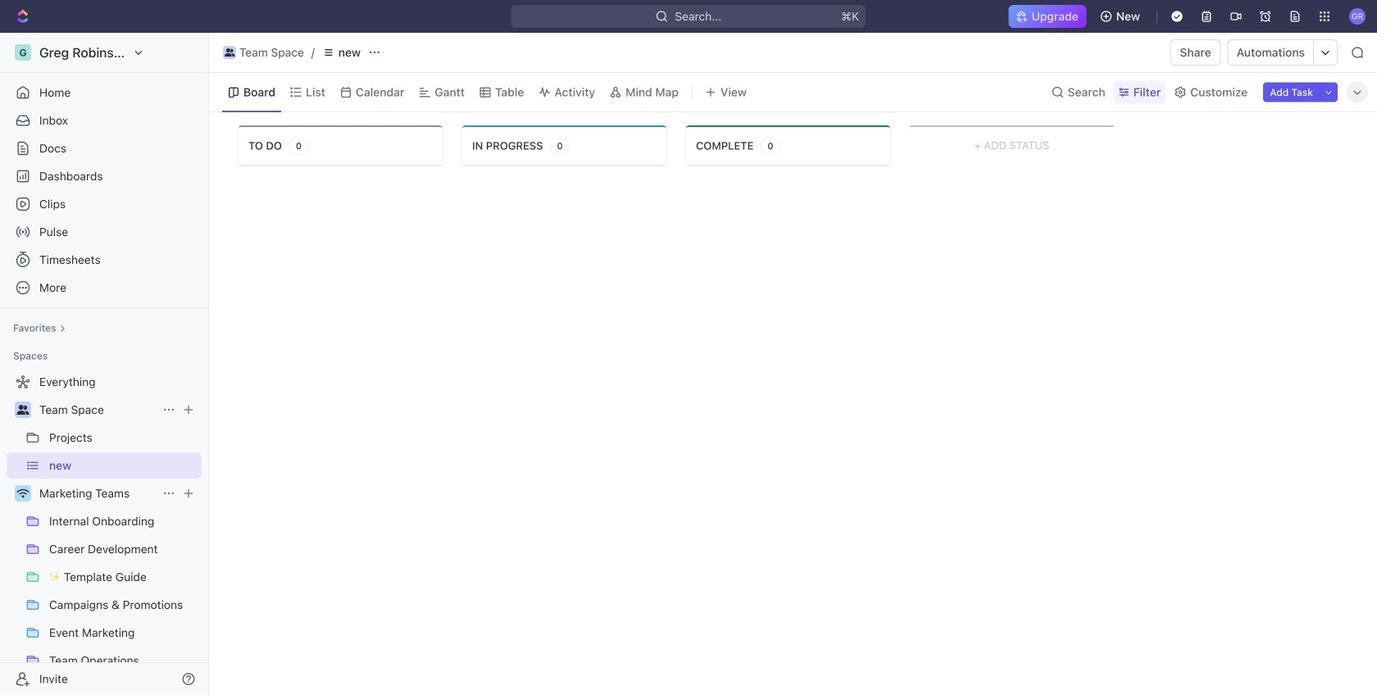 Task type: describe. For each thing, give the bounding box(es) containing it.
user group image
[[224, 48, 235, 57]]

greg robinson's workspace, , element
[[15, 44, 31, 61]]



Task type: locate. For each thing, give the bounding box(es) containing it.
sidebar navigation
[[0, 33, 212, 695]]

tree inside sidebar navigation
[[7, 369, 202, 695]]

user group image
[[17, 405, 29, 415]]

wifi image
[[17, 489, 29, 499]]

tree
[[7, 369, 202, 695]]



Task type: vqa. For each thing, say whether or not it's contained in the screenshot.
the bottommost user group icon
yes



